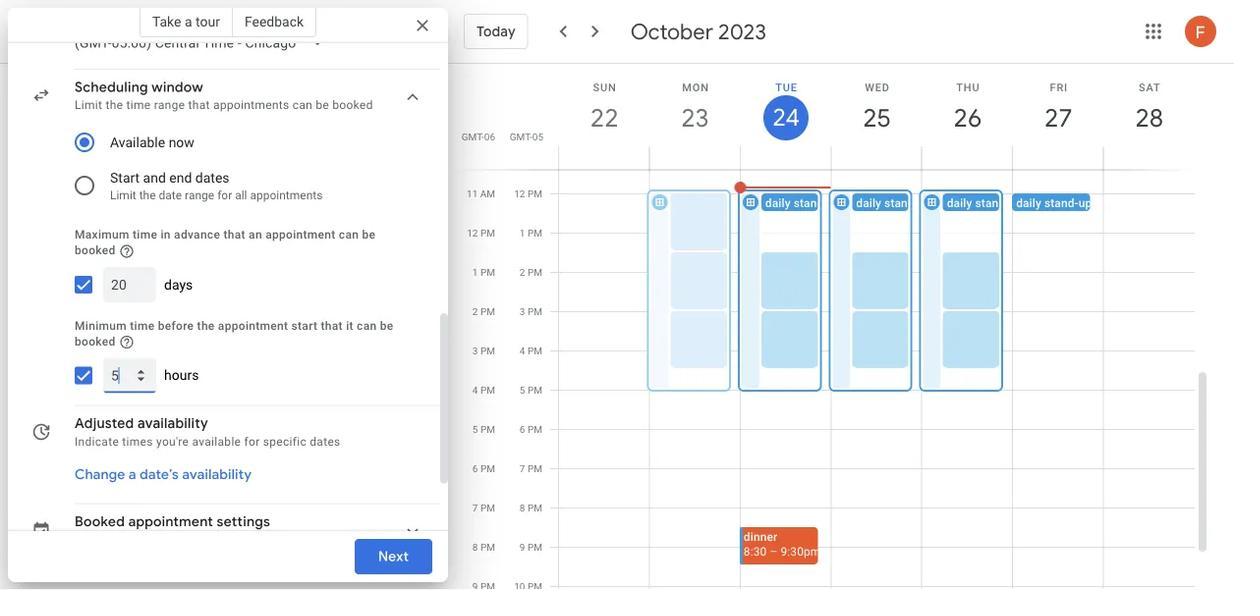 Task type: vqa. For each thing, say whether or not it's contained in the screenshot.


Task type: describe. For each thing, give the bounding box(es) containing it.
times
[[122, 435, 153, 449]]

0 horizontal spatial 8 pm
[[473, 542, 495, 554]]

0 horizontal spatial 7
[[473, 503, 478, 515]]

24
[[772, 102, 799, 133]]

scheduling window limit the time range that appointments can be booked
[[75, 79, 373, 112]]

maximum
[[75, 228, 130, 242]]

tuesday, october 24, today element
[[764, 95, 809, 141]]

9
[[520, 542, 525, 554]]

dates inside start and end dates limit the date range for all appointments
[[195, 170, 230, 186]]

05
[[533, 131, 544, 143]]

thu 26
[[953, 81, 981, 134]]

advance
[[174, 228, 220, 242]]

1 horizontal spatial 8 pm
[[520, 503, 543, 515]]

october 2023
[[631, 18, 767, 45]]

1 horizontal spatial 5
[[520, 385, 525, 397]]

a for change
[[129, 467, 136, 484]]

change a date's availability button
[[67, 458, 260, 493]]

and
[[143, 170, 166, 186]]

can inside maximum time in advance that an appointment can be booked
[[339, 228, 359, 242]]

that for window
[[188, 98, 210, 112]]

option group containing available now
[[67, 121, 405, 207]]

date
[[159, 189, 182, 202]]

up for 4th daily stand-up button from the right
[[828, 197, 841, 210]]

0 vertical spatial 4
[[520, 346, 525, 357]]

now
[[169, 134, 194, 150]]

sun
[[593, 81, 617, 93]]

time for maximum
[[133, 228, 157, 242]]

daily for 4th daily stand-up button
[[1017, 197, 1042, 210]]

tue
[[776, 81, 798, 93]]

1 horizontal spatial 3
[[520, 306, 525, 318]]

24 column header
[[740, 64, 832, 170]]

in
[[161, 228, 171, 242]]

maximum time in advance that an appointment can be booked
[[75, 228, 376, 258]]

daily for third daily stand-up button from the right
[[856, 197, 882, 210]]

start
[[292, 319, 318, 333]]

all
[[235, 189, 247, 202]]

booked appointment settings
[[75, 514, 270, 531]]

1 horizontal spatial 12 pm
[[514, 188, 543, 200]]

next
[[378, 549, 409, 566]]

fri
[[1050, 81, 1068, 93]]

the for time
[[197, 319, 215, 333]]

be for window
[[316, 98, 329, 112]]

wed 25
[[862, 81, 890, 134]]

gmt- for 06
[[462, 131, 484, 143]]

booked for window
[[333, 98, 373, 112]]

0 vertical spatial 7 pm
[[520, 463, 543, 475]]

change a date's availability
[[75, 467, 252, 484]]

dinner 8:30 – 9:30pm
[[744, 531, 821, 559]]

0 horizontal spatial 4
[[473, 385, 478, 397]]

mon 23
[[680, 81, 709, 134]]

2 daily stand-up button from the left
[[853, 194, 969, 212]]

appointments inside start and end dates limit the date range for all appointments
[[250, 189, 323, 202]]

you're
[[156, 435, 189, 449]]

scheduling
[[75, 79, 148, 96]]

4 daily stand-up from the left
[[1017, 197, 1092, 210]]

1 horizontal spatial 8
[[520, 503, 525, 515]]

feedback
[[245, 13, 304, 29]]

1 horizontal spatial 6 pm
[[520, 424, 543, 436]]

0 vertical spatial 2 pm
[[520, 267, 543, 279]]

Maximum days in advance that an appointment can be booked number field
[[111, 267, 148, 303]]

the for window
[[106, 98, 123, 112]]

3 daily stand-up button from the left
[[943, 194, 1059, 212]]

minimum time before the appointment start that it can be booked
[[75, 319, 394, 349]]

1 horizontal spatial 6
[[520, 424, 525, 436]]

appointments inside 'scheduling window limit the time range that appointments can be booked'
[[213, 98, 289, 112]]

adjusted
[[75, 415, 134, 433]]

stand- for 4th daily stand-up button from the right
[[794, 197, 828, 210]]

23 column header
[[649, 64, 741, 170]]

1 vertical spatial 5 pm
[[473, 424, 495, 436]]

appointment inside booked appointment settings dropdown button
[[128, 514, 213, 531]]

dinner
[[744, 531, 778, 545]]

available
[[110, 134, 165, 150]]

0 horizontal spatial 5
[[473, 424, 478, 436]]

it
[[346, 319, 354, 333]]

0 horizontal spatial 2
[[473, 306, 478, 318]]

3 daily stand-up from the left
[[947, 197, 1023, 210]]

start
[[110, 170, 140, 186]]

sat
[[1139, 81, 1161, 93]]

an
[[249, 228, 262, 242]]

26
[[953, 102, 981, 134]]

grid containing 22
[[456, 64, 1211, 591]]

1 vertical spatial 3 pm
[[473, 346, 495, 357]]

2023
[[719, 18, 767, 45]]

the inside start and end dates limit the date range for all appointments
[[139, 189, 156, 202]]

tue 24
[[772, 81, 799, 133]]

0 horizontal spatial 3
[[473, 346, 478, 357]]

hours
[[164, 368, 199, 384]]

1 vertical spatial 2 pm
[[473, 306, 495, 318]]

11
[[467, 188, 478, 200]]

9:30pm
[[781, 546, 821, 559]]

gmt- for 05
[[510, 131, 533, 143]]

sun 22
[[589, 81, 618, 134]]

23
[[680, 102, 708, 134]]

daily for 4th daily stand-up button from the right
[[766, 197, 791, 210]]

range inside 'scheduling window limit the time range that appointments can be booked'
[[154, 98, 185, 112]]

22 column header
[[558, 64, 650, 170]]

up for second daily stand-up button from the right
[[1010, 197, 1023, 210]]

wed
[[865, 81, 890, 93]]

stand- for third daily stand-up button from the right
[[885, 197, 919, 210]]

gmt-05
[[510, 131, 544, 143]]

available
[[192, 435, 241, 449]]

next button
[[355, 534, 433, 581]]

days
[[164, 277, 193, 293]]

thursday, october 26 element
[[946, 95, 991, 141]]

can for window
[[293, 98, 313, 112]]

change
[[75, 467, 125, 484]]

friday, october 27 element
[[1036, 95, 1082, 141]]

appointment inside minimum time before the appointment start that it can be booked
[[218, 319, 288, 333]]

1 horizontal spatial 7
[[520, 463, 525, 475]]

end
[[169, 170, 192, 186]]

28
[[1135, 102, 1163, 134]]

25
[[862, 102, 890, 134]]

11 am
[[467, 188, 495, 200]]

27
[[1044, 102, 1072, 134]]



Task type: locate. For each thing, give the bounding box(es) containing it.
daily down tuesday, october 24, today "element"
[[766, 197, 791, 210]]

8 left 9
[[473, 542, 478, 554]]

up for third daily stand-up button from the right
[[919, 197, 932, 210]]

4 daily from the left
[[1017, 197, 1042, 210]]

1 vertical spatial 8 pm
[[473, 542, 495, 554]]

thu
[[957, 81, 980, 93]]

can up it
[[339, 228, 359, 242]]

0 vertical spatial 3 pm
[[520, 306, 543, 318]]

time left "before"
[[130, 319, 155, 333]]

7 pm
[[520, 463, 543, 475], [473, 503, 495, 515]]

appointments down feedback 'button' on the left top
[[213, 98, 289, 112]]

12 right am
[[514, 188, 525, 200]]

stand- down 'thursday, october 26' element
[[976, 197, 1010, 210]]

1 horizontal spatial 2
[[520, 267, 525, 279]]

1 daily stand-up from the left
[[766, 197, 841, 210]]

booked inside maximum time in advance that an appointment can be booked
[[75, 244, 116, 258]]

today button
[[464, 8, 529, 55]]

2 stand- from the left
[[885, 197, 919, 210]]

limit inside start and end dates limit the date range for all appointments
[[110, 189, 136, 202]]

8 pm up '9 pm'
[[520, 503, 543, 515]]

the inside minimum time before the appointment start that it can be booked
[[197, 319, 215, 333]]

that
[[188, 98, 210, 112], [224, 228, 246, 242], [321, 319, 343, 333]]

0 vertical spatial 2
[[520, 267, 525, 279]]

take a tour
[[152, 13, 220, 29]]

2 daily stand-up from the left
[[856, 197, 932, 210]]

8 pm left 9
[[473, 542, 495, 554]]

7
[[520, 463, 525, 475], [473, 503, 478, 515]]

1 vertical spatial appointments
[[250, 189, 323, 202]]

limit inside 'scheduling window limit the time range that appointments can be booked'
[[75, 98, 102, 112]]

1 horizontal spatial 2 pm
[[520, 267, 543, 279]]

for inside the adjusted availability indicate times you're available for specific dates
[[244, 435, 260, 449]]

booked appointment settings button
[[67, 509, 436, 552]]

grid
[[456, 64, 1211, 591]]

booked for time
[[75, 335, 116, 349]]

0 horizontal spatial 2 pm
[[473, 306, 495, 318]]

up down 27 column header
[[1010, 197, 1023, 210]]

specific
[[263, 435, 307, 449]]

5 pm
[[520, 385, 543, 397], [473, 424, 495, 436]]

0 horizontal spatial 6 pm
[[473, 463, 495, 475]]

booked inside 'scheduling window limit the time range that appointments can be booked'
[[333, 98, 373, 112]]

Minimum amount of hours before the start of the appointment that it can be booked number field
[[111, 358, 148, 394]]

0 horizontal spatial that
[[188, 98, 210, 112]]

daily stand-up button down tuesday, october 24, today "element"
[[762, 194, 878, 212]]

1 vertical spatial 7
[[473, 503, 478, 515]]

0 horizontal spatial gmt-
[[462, 131, 484, 143]]

0 vertical spatial for
[[217, 189, 232, 202]]

0 horizontal spatial 6
[[473, 463, 478, 475]]

availability up you're
[[138, 415, 208, 433]]

daily stand-up
[[766, 197, 841, 210], [856, 197, 932, 210], [947, 197, 1023, 210], [1017, 197, 1092, 210]]

time inside maximum time in advance that an appointment can be booked
[[133, 228, 157, 242]]

1 horizontal spatial gmt-
[[510, 131, 533, 143]]

daily stand-up button down 'thursday, october 26' element
[[943, 194, 1059, 212]]

1 vertical spatial the
[[139, 189, 156, 202]]

availability
[[138, 415, 208, 433], [182, 467, 252, 484]]

mon
[[683, 81, 709, 93]]

daily stand-up down wednesday, october 25 element
[[856, 197, 932, 210]]

1 vertical spatial booked
[[75, 244, 116, 258]]

2 vertical spatial the
[[197, 319, 215, 333]]

feedback button
[[233, 6, 317, 37]]

daily for second daily stand-up button from the right
[[947, 197, 973, 210]]

option group
[[67, 121, 405, 207]]

8:30
[[744, 546, 767, 559]]

0 horizontal spatial 12
[[467, 228, 478, 239]]

can inside 'scheduling window limit the time range that appointments can be booked'
[[293, 98, 313, 112]]

0 vertical spatial range
[[154, 98, 185, 112]]

time inside minimum time before the appointment start that it can be booked
[[130, 319, 155, 333]]

appointment inside maximum time in advance that an appointment can be booked
[[266, 228, 336, 242]]

be inside 'scheduling window limit the time range that appointments can be booked'
[[316, 98, 329, 112]]

1 horizontal spatial 3 pm
[[520, 306, 543, 318]]

0 vertical spatial 8
[[520, 503, 525, 515]]

1 vertical spatial 1 pm
[[473, 267, 495, 279]]

time inside 'scheduling window limit the time range that appointments can be booked'
[[126, 98, 151, 112]]

8
[[520, 503, 525, 515], [473, 542, 478, 554]]

be inside maximum time in advance that an appointment can be booked
[[362, 228, 376, 242]]

0 horizontal spatial a
[[129, 467, 136, 484]]

appointment right an
[[266, 228, 336, 242]]

gmt- left gmt-05
[[462, 131, 484, 143]]

dates
[[195, 170, 230, 186], [310, 435, 341, 449]]

1 vertical spatial availability
[[182, 467, 252, 484]]

before
[[158, 319, 194, 333]]

adjusted availability indicate times you're available for specific dates
[[75, 415, 341, 449]]

1
[[520, 228, 525, 239], [473, 267, 478, 279]]

1 horizontal spatial dates
[[310, 435, 341, 449]]

1 vertical spatial that
[[224, 228, 246, 242]]

1 horizontal spatial 5 pm
[[520, 385, 543, 397]]

1 vertical spatial 3
[[473, 346, 478, 357]]

0 horizontal spatial 8
[[473, 542, 478, 554]]

that left an
[[224, 228, 246, 242]]

1 vertical spatial time
[[133, 228, 157, 242]]

2 vertical spatial be
[[380, 319, 394, 333]]

be inside minimum time before the appointment start that it can be booked
[[380, 319, 394, 333]]

1 down gmt-05
[[520, 228, 525, 239]]

1 horizontal spatial a
[[185, 13, 192, 29]]

6
[[520, 424, 525, 436], [473, 463, 478, 475]]

9 pm
[[520, 542, 543, 554]]

window
[[152, 79, 203, 96]]

for
[[217, 189, 232, 202], [244, 435, 260, 449]]

time down scheduling
[[126, 98, 151, 112]]

am
[[480, 188, 495, 200]]

daily down 26
[[947, 197, 973, 210]]

a for take
[[185, 13, 192, 29]]

appointments
[[213, 98, 289, 112], [250, 189, 323, 202]]

take
[[152, 13, 181, 29]]

4 daily stand-up button from the left
[[1013, 194, 1129, 212]]

up down 25 column header
[[828, 197, 841, 210]]

0 vertical spatial 6
[[520, 424, 525, 436]]

0 horizontal spatial 4 pm
[[473, 385, 495, 397]]

1 vertical spatial limit
[[110, 189, 136, 202]]

stand- down friday, october 27 'element'
[[1045, 197, 1079, 210]]

daily down 25
[[856, 197, 882, 210]]

2 vertical spatial that
[[321, 319, 343, 333]]

27 column header
[[1013, 64, 1104, 170]]

0 vertical spatial 5 pm
[[520, 385, 543, 397]]

0 horizontal spatial for
[[217, 189, 232, 202]]

26 column header
[[922, 64, 1014, 170]]

daily stand-up button down wednesday, october 25 element
[[853, 194, 969, 212]]

0 horizontal spatial 3 pm
[[473, 346, 495, 357]]

0 vertical spatial appointment
[[266, 228, 336, 242]]

stand- for 4th daily stand-up button
[[1045, 197, 1079, 210]]

limit
[[75, 98, 102, 112], [110, 189, 136, 202]]

4 up from the left
[[1079, 197, 1092, 210]]

0 vertical spatial time
[[126, 98, 151, 112]]

can right it
[[357, 319, 377, 333]]

the down scheduling
[[106, 98, 123, 112]]

12 pm
[[514, 188, 543, 200], [467, 228, 495, 239]]

the right "before"
[[197, 319, 215, 333]]

time left the in
[[133, 228, 157, 242]]

0 vertical spatial 5
[[520, 385, 525, 397]]

0 vertical spatial availability
[[138, 415, 208, 433]]

1 gmt- from the left
[[462, 131, 484, 143]]

3 stand- from the left
[[976, 197, 1010, 210]]

3 daily from the left
[[947, 197, 973, 210]]

0 vertical spatial 7
[[520, 463, 525, 475]]

daily
[[766, 197, 791, 210], [856, 197, 882, 210], [947, 197, 973, 210], [1017, 197, 1042, 210]]

1 vertical spatial range
[[185, 189, 214, 202]]

1 vertical spatial 5
[[473, 424, 478, 436]]

settings
[[217, 514, 270, 531]]

availability inside the adjusted availability indicate times you're available for specific dates
[[138, 415, 208, 433]]

limit down start
[[110, 189, 136, 202]]

appointment down change a date's availability
[[128, 514, 213, 531]]

1 vertical spatial 12 pm
[[467, 228, 495, 239]]

1 horizontal spatial for
[[244, 435, 260, 449]]

for inside start and end dates limit the date range for all appointments
[[217, 189, 232, 202]]

tour
[[196, 13, 220, 29]]

0 horizontal spatial 5 pm
[[473, 424, 495, 436]]

0 vertical spatial the
[[106, 98, 123, 112]]

1 vertical spatial dates
[[310, 435, 341, 449]]

0 vertical spatial 8 pm
[[520, 503, 543, 515]]

1 vertical spatial 7 pm
[[473, 503, 495, 515]]

1 horizontal spatial 4 pm
[[520, 346, 543, 357]]

october
[[631, 18, 714, 45]]

be
[[316, 98, 329, 112], [362, 228, 376, 242], [380, 319, 394, 333]]

1 pm
[[520, 228, 543, 239], [473, 267, 495, 279]]

12
[[514, 188, 525, 200], [467, 228, 478, 239]]

daily stand-up button
[[762, 194, 878, 212], [853, 194, 969, 212], [943, 194, 1059, 212], [1013, 194, 1129, 212]]

appointment left the start on the left
[[218, 319, 288, 333]]

fri 27
[[1044, 81, 1072, 134]]

booked
[[333, 98, 373, 112], [75, 244, 116, 258], [75, 335, 116, 349]]

can inside minimum time before the appointment start that it can be booked
[[357, 319, 377, 333]]

be for time
[[380, 319, 394, 333]]

0 vertical spatial booked
[[333, 98, 373, 112]]

monday, october 23 element
[[673, 95, 718, 141]]

25 column header
[[831, 64, 923, 170]]

stand- for second daily stand-up button from the right
[[976, 197, 1010, 210]]

0 vertical spatial be
[[316, 98, 329, 112]]

wednesday, october 25 element
[[855, 95, 900, 141]]

2 horizontal spatial the
[[197, 319, 215, 333]]

up
[[828, 197, 841, 210], [919, 197, 932, 210], [1010, 197, 1023, 210], [1079, 197, 1092, 210]]

minimum
[[75, 319, 127, 333]]

1 vertical spatial 6
[[473, 463, 478, 475]]

that down the window
[[188, 98, 210, 112]]

1 vertical spatial be
[[362, 228, 376, 242]]

dates right specific
[[310, 435, 341, 449]]

that inside maximum time in advance that an appointment can be booked
[[224, 228, 246, 242]]

daily stand-up button down friday, october 27 'element'
[[1013, 194, 1129, 212]]

sat 28
[[1135, 81, 1163, 134]]

daily stand-up down "27"
[[1017, 197, 1092, 210]]

12 pm right am
[[514, 188, 543, 200]]

–
[[770, 546, 778, 559]]

1 vertical spatial 2
[[473, 306, 478, 318]]

1 daily stand-up button from the left
[[762, 194, 878, 212]]

3 up from the left
[[1010, 197, 1023, 210]]

8 up 9
[[520, 503, 525, 515]]

the down and
[[139, 189, 156, 202]]

stand- down tuesday, october 24, today "element"
[[794, 197, 828, 210]]

pm
[[528, 188, 543, 200], [481, 228, 495, 239], [528, 228, 543, 239], [481, 267, 495, 279], [528, 267, 543, 279], [481, 306, 495, 318], [528, 306, 543, 318], [481, 346, 495, 357], [528, 346, 543, 357], [481, 385, 495, 397], [528, 385, 543, 397], [481, 424, 495, 436], [528, 424, 543, 436], [481, 463, 495, 475], [528, 463, 543, 475], [481, 503, 495, 515], [528, 503, 543, 515], [481, 542, 495, 554], [528, 542, 543, 554]]

0 horizontal spatial the
[[106, 98, 123, 112]]

time for minimum
[[130, 319, 155, 333]]

up down friday, october 27 'element'
[[1079, 197, 1092, 210]]

saturday, october 28 element
[[1127, 95, 1173, 141]]

0 vertical spatial 4 pm
[[520, 346, 543, 357]]

1 down 11
[[473, 267, 478, 279]]

0 vertical spatial 1
[[520, 228, 525, 239]]

4 stand- from the left
[[1045, 197, 1079, 210]]

2 vertical spatial booked
[[75, 335, 116, 349]]

daily stand-up down tuesday, october 24, today "element"
[[766, 197, 841, 210]]

1 pm down the 11 am
[[473, 267, 495, 279]]

range inside start and end dates limit the date range for all appointments
[[185, 189, 214, 202]]

2 gmt- from the left
[[510, 131, 533, 143]]

5
[[520, 385, 525, 397], [473, 424, 478, 436]]

that inside 'scheduling window limit the time range that appointments can be booked'
[[188, 98, 210, 112]]

gmt- right 06
[[510, 131, 533, 143]]

range down the window
[[154, 98, 185, 112]]

1 vertical spatial 1
[[473, 267, 478, 279]]

a left tour
[[185, 13, 192, 29]]

3
[[520, 306, 525, 318], [473, 346, 478, 357]]

8 pm
[[520, 503, 543, 515], [473, 542, 495, 554]]

can for time
[[357, 319, 377, 333]]

2 up from the left
[[919, 197, 932, 210]]

time
[[126, 98, 151, 112], [133, 228, 157, 242], [130, 319, 155, 333]]

date's
[[140, 467, 179, 484]]

for left specific
[[244, 435, 260, 449]]

0 horizontal spatial limit
[[75, 98, 102, 112]]

0 vertical spatial appointments
[[213, 98, 289, 112]]

12 down 11
[[467, 228, 478, 239]]

4
[[520, 346, 525, 357], [473, 385, 478, 397]]

1 pm down gmt-05
[[520, 228, 543, 239]]

2 vertical spatial time
[[130, 319, 155, 333]]

sunday, october 22 element
[[582, 95, 627, 141]]

daily down friday, october 27 'element'
[[1017, 197, 1042, 210]]

daily stand-up down 'thursday, october 26' element
[[947, 197, 1023, 210]]

1 vertical spatial 8
[[473, 542, 478, 554]]

1 vertical spatial 4
[[473, 385, 478, 397]]

can down feedback 'button' on the left top
[[293, 98, 313, 112]]

start and end dates limit the date range for all appointments
[[110, 170, 323, 202]]

1 horizontal spatial that
[[224, 228, 246, 242]]

1 horizontal spatial 1 pm
[[520, 228, 543, 239]]

0 vertical spatial 12 pm
[[514, 188, 543, 200]]

booked inside minimum time before the appointment start that it can be booked
[[75, 335, 116, 349]]

0 horizontal spatial 7 pm
[[473, 503, 495, 515]]

for left all
[[217, 189, 232, 202]]

06
[[484, 131, 495, 143]]

that inside minimum time before the appointment start that it can be booked
[[321, 319, 343, 333]]

0 vertical spatial 12
[[514, 188, 525, 200]]

1 vertical spatial a
[[129, 467, 136, 484]]

take a tour button
[[139, 6, 233, 37]]

None field
[[67, 26, 339, 61]]

range down end
[[185, 189, 214, 202]]

2 vertical spatial appointment
[[128, 514, 213, 531]]

1 horizontal spatial 7 pm
[[520, 463, 543, 475]]

1 horizontal spatial 1
[[520, 228, 525, 239]]

limit down scheduling
[[75, 98, 102, 112]]

22
[[589, 102, 618, 134]]

the inside 'scheduling window limit the time range that appointments can be booked'
[[106, 98, 123, 112]]

1 up from the left
[[828, 197, 841, 210]]

3 pm
[[520, 306, 543, 318], [473, 346, 495, 357]]

appointments right all
[[250, 189, 323, 202]]

today
[[477, 23, 516, 40]]

gmt-06
[[462, 131, 495, 143]]

0 horizontal spatial 1
[[473, 267, 478, 279]]

that for time
[[321, 319, 343, 333]]

1 daily from the left
[[766, 197, 791, 210]]

stand- down wednesday, october 25 element
[[885, 197, 919, 210]]

2 horizontal spatial be
[[380, 319, 394, 333]]

available now
[[110, 134, 194, 150]]

1 stand- from the left
[[794, 197, 828, 210]]

booked
[[75, 514, 125, 531]]

0 horizontal spatial 12 pm
[[467, 228, 495, 239]]

dates right end
[[195, 170, 230, 186]]

appointment
[[266, 228, 336, 242], [218, 319, 288, 333], [128, 514, 213, 531]]

0 vertical spatial 3
[[520, 306, 525, 318]]

indicate
[[75, 435, 119, 449]]

28 column header
[[1103, 64, 1195, 170]]

up for 4th daily stand-up button
[[1079, 197, 1092, 210]]

availability inside button
[[182, 467, 252, 484]]

up down 26 column header
[[919, 197, 932, 210]]

that left it
[[321, 319, 343, 333]]

1 vertical spatial 4 pm
[[473, 385, 495, 397]]

6 pm
[[520, 424, 543, 436], [473, 463, 495, 475]]

2 daily from the left
[[856, 197, 882, 210]]

12 pm down the 11 am
[[467, 228, 495, 239]]

2 pm
[[520, 267, 543, 279], [473, 306, 495, 318]]

dates inside the adjusted availability indicate times you're available for specific dates
[[310, 435, 341, 449]]

stand-
[[794, 197, 828, 210], [885, 197, 919, 210], [976, 197, 1010, 210], [1045, 197, 1079, 210]]

availability down available
[[182, 467, 252, 484]]

a left date's on the left bottom
[[129, 467, 136, 484]]



